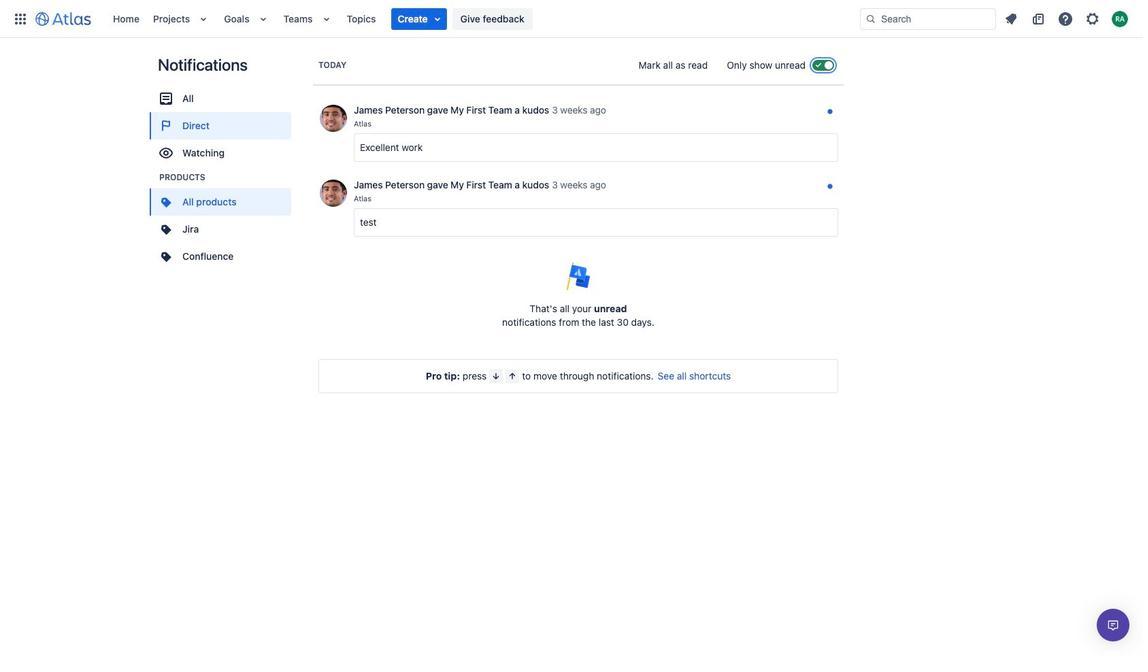 Task type: describe. For each thing, give the bounding box(es) containing it.
direct image
[[158, 118, 174, 134]]

any image
[[158, 91, 174, 107]]

account image
[[1112, 11, 1128, 27]]

0 horizontal spatial list
[[106, 0, 860, 38]]

settings image
[[1085, 11, 1101, 27]]

Search field
[[860, 8, 996, 30]]

help image
[[1057, 11, 1074, 27]]

top element
[[8, 0, 860, 38]]



Task type: locate. For each thing, give the bounding box(es) containing it.
arrow up image
[[507, 371, 518, 382]]

1 horizontal spatial list
[[999, 8, 1135, 30]]

banner
[[0, 0, 1143, 38]]

None search field
[[860, 8, 996, 30]]

notifications image
[[1003, 11, 1019, 27]]

search image
[[866, 13, 876, 24]]

switch to... image
[[12, 11, 29, 27]]

3 product image from the top
[[158, 248, 174, 265]]

list
[[106, 0, 860, 38], [999, 8, 1135, 30]]

watching image
[[158, 145, 174, 161]]

2 vertical spatial product image
[[158, 248, 174, 265]]

1 product image from the top
[[158, 194, 174, 210]]

arrow down image
[[491, 371, 502, 382]]

1 vertical spatial product image
[[158, 221, 174, 237]]

2 product image from the top
[[158, 221, 174, 237]]

list item
[[391, 8, 447, 30]]

list item inside top element
[[391, 8, 447, 30]]

0 vertical spatial product image
[[158, 194, 174, 210]]

product image
[[158, 194, 174, 210], [158, 221, 174, 237], [158, 248, 174, 265]]



Task type: vqa. For each thing, say whether or not it's contained in the screenshot.
1
no



